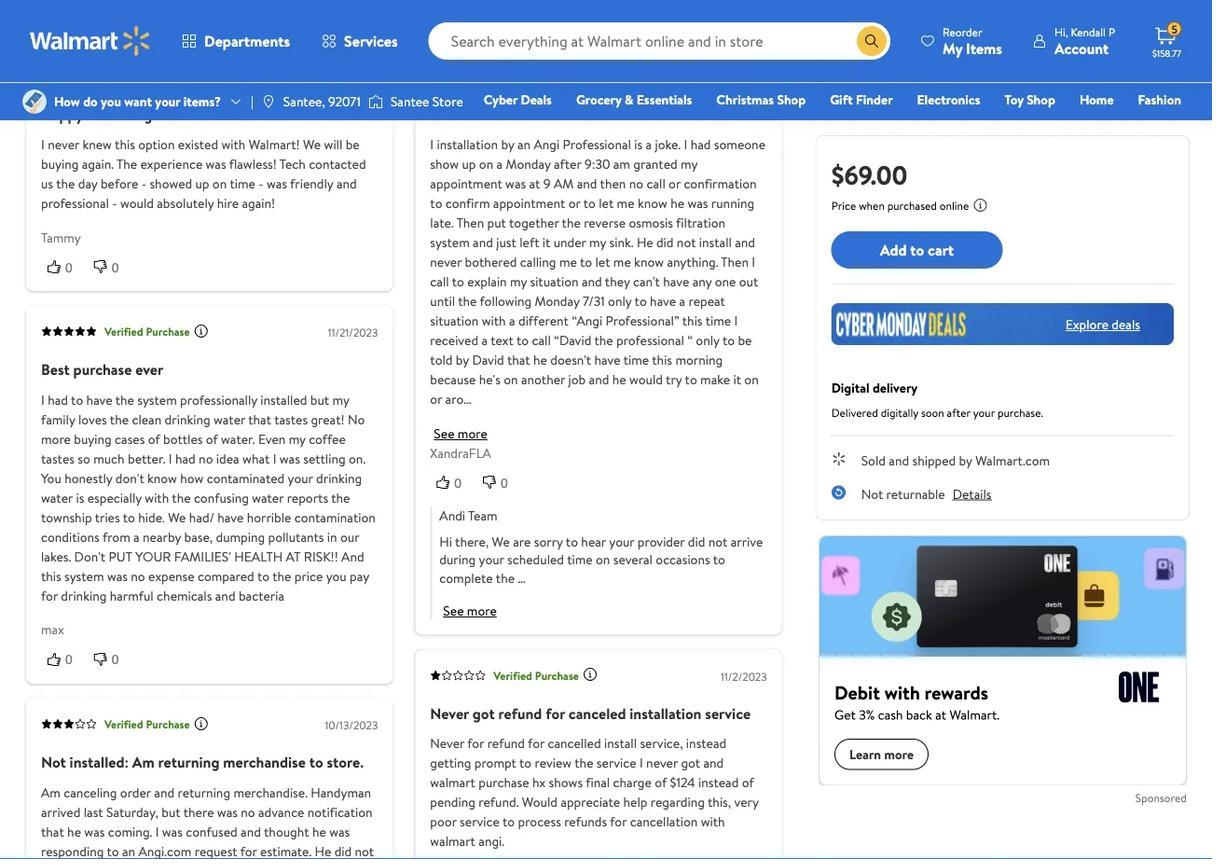 Task type: locate. For each thing, give the bounding box(es) containing it.
walmart down poor
[[430, 832, 476, 851]]

or down the am
[[569, 194, 581, 212]]

verified for ever
[[104, 324, 143, 339]]

no right then
[[629, 174, 644, 192]]

merchandise
[[223, 752, 306, 773]]

with up knew
[[87, 104, 115, 124]]

professional inside i installation by an angi professional is a joke. i had someone show up on a monday after 9:30 am granted my appointment was at 9 am and then no call or confirmation to confirm appointment or to let me know he was running late. then put together the reverse osmosis filtration system and just left it under my sink. he did not install and never bothered calling me to let me know anything. then i call to explain my situation and they can't have any one out until the following monday 7/31 only to have a repeat situation with a different "angi professional" this time i received a text to call "david the professional " only to be told by david that he doesn't have time this morning because he's on another job and he would try to make it on or aro...
[[617, 331, 685, 349]]

1 vertical spatial we
[[168, 508, 186, 526]]

one debit
[[1039, 117, 1102, 135]]

not
[[519, 104, 551, 124]]

toy
[[1005, 90, 1024, 109]]

2 verified purchase information image from the top
[[194, 716, 209, 731]]

2 vertical spatial had
[[175, 449, 196, 468]]

poor
[[430, 813, 457, 831]]

hi,
[[1055, 24, 1069, 40]]

|
[[251, 92, 254, 111]]

 image
[[22, 90, 47, 114]]

to right try
[[685, 370, 698, 388]]

1 vertical spatial never
[[430, 734, 465, 753]]

family
[[41, 410, 75, 428]]

with up hide.
[[145, 489, 169, 507]]

an down coming.
[[122, 842, 135, 859]]

1 vertical spatial purchase
[[479, 774, 530, 792]]

then up one
[[722, 253, 749, 271]]

shop for toy shop
[[1027, 90, 1056, 109]]

auto link
[[907, 116, 951, 136]]

not down sold at right
[[862, 485, 884, 503]]

verified purchase for am
[[104, 716, 190, 732]]

knew
[[83, 135, 112, 153]]

0 button
[[41, 257, 88, 276], [88, 257, 134, 276], [430, 473, 477, 492], [477, 473, 523, 492], [41, 650, 88, 669], [88, 650, 134, 669]]

cancelled
[[548, 734, 601, 753]]

1 vertical spatial had
[[48, 391, 68, 409]]

purchase up not installed: am returning merchandise to store.
[[146, 716, 190, 732]]

tastes down installed
[[274, 410, 308, 428]]

purchase left ever
[[73, 359, 132, 380]]

flawless!
[[229, 155, 277, 173]]

never inside the i never knew this option existed with walmart! we will be buying again. the experience was flawless! tech contacted us the day before - showed up on time - was friendly and professional - would absolutely hire again!
[[48, 135, 79, 153]]

got up $124
[[681, 754, 701, 772]]

purchase for the
[[146, 68, 190, 84]]

0 vertical spatial system
[[430, 233, 470, 251]]

monday
[[506, 155, 551, 173], [535, 292, 580, 310]]

shop right toy
[[1027, 90, 1056, 109]]

to inside am canceling order and returning merchandise. handyman arrived last saturday, but there was no advance notification that he was coming. i was confused and thought he was responding to an angi.com request for estimate. he did
[[107, 842, 119, 859]]

and inside i had to have the system professionally installed but my family loves the clean drinking water that tastes great! no more  buying cases of bottles of water. even my coffee tastes so much better. i had no idea what i was settling on. you honestly don't know how contaminated your drinking water is especially with the confusing water reports the township tries to hide. we had/ have horrible contamination conditions from a nearby base, dumping pollutants in our lakes. don't put your families'  health at risk!! and this system was no expense compared to the price you pay for drinking harmful chemicals and bacteria
[[215, 587, 236, 605]]

0 horizontal spatial shop
[[778, 90, 806, 109]]

2 horizontal spatial service
[[706, 703, 751, 724]]

it right left
[[543, 233, 551, 251]]

he inside am canceling order and returning merchandise. handyman arrived last saturday, but there was no advance notification that he was coming. i was confused and thought he was responding to an angi.com request for estimate. he did
[[315, 842, 331, 859]]

verified for the
[[104, 68, 143, 84]]

0 horizontal spatial an
[[122, 842, 135, 859]]

i down one
[[735, 311, 738, 330]]

to inside button
[[911, 240, 925, 260]]

0 horizontal spatial is
[[76, 489, 84, 507]]

bacteria
[[239, 587, 285, 605]]

0 horizontal spatial or
[[430, 390, 442, 408]]

more for beware do not use the angi for installation!!
[[458, 424, 488, 442]]

walmart
[[430, 774, 476, 792], [430, 832, 476, 851]]

bottles
[[163, 430, 203, 448]]

more inside i had to have the system professionally installed but my family loves the clean drinking water that tastes great! no more  buying cases of bottles of water. even my coffee tastes so much better. i had no idea what i was settling on. you honestly don't know how contaminated your drinking water is especially with the confusing water reports the township tries to hide. we had/ have horrible contamination conditions from a nearby base, dumping pollutants in our lakes. don't put your families'  health at risk!! and this system was no expense compared to the price you pay for drinking harmful chemicals and bacteria
[[41, 430, 71, 448]]

install down canceled
[[605, 734, 637, 753]]

0 horizontal spatial he
[[315, 842, 331, 859]]

for
[[656, 104, 675, 124], [41, 587, 58, 605], [546, 703, 565, 724], [468, 734, 484, 753], [528, 734, 545, 753], [610, 813, 627, 831], [240, 842, 257, 859]]

system
[[430, 233, 470, 251], [137, 391, 177, 409], [64, 567, 104, 585]]

verified purchase up want
[[104, 68, 190, 84]]

the down "angi
[[595, 331, 614, 349]]

that inside i had to have the system professionally installed but my family loves the clean drinking water that tastes great! no more  buying cases of bottles of water. even my coffee tastes so much better. i had no idea what i was settling on. you honestly don't know how contaminated your drinking water is especially with the confusing water reports the township tries to hide. we had/ have horrible contamination conditions from a nearby base, dumping pollutants in our lakes. don't put your families'  health at risk!! and this system was no expense compared to the price you pay for drinking harmful chemicals and bacteria
[[248, 410, 271, 428]]

health
[[234, 547, 283, 566]]

1 vertical spatial an
[[122, 842, 135, 859]]

he down osmosis
[[637, 233, 654, 251]]

purchase for ever
[[146, 324, 190, 339]]

add
[[881, 240, 907, 260]]

0 button down 'before'
[[88, 257, 134, 276]]

registry link
[[959, 116, 1023, 136]]

verified
[[104, 68, 143, 84], [494, 68, 533, 84], [104, 324, 143, 339], [494, 667, 533, 683], [104, 716, 143, 732]]

your
[[135, 547, 171, 566]]

never inside never for refund for cancelled install service, instead getting prompt to review the service i never got and walmart purchase hx shows final charge of $124 instead of pending refund. would appreciate help regarding this, very poor service to process refunds for cancellation with walmart angi.
[[647, 754, 678, 772]]

that down arrived
[[41, 822, 64, 841]]

install inside i installation by an angi professional is a joke. i had someone show up on a monday after 9:30 am granted my appointment was at 9 am and then no call or confirmation to confirm appointment or to let me know he was running late. then put together the reverse osmosis filtration system and just left it under my sink. he did not install and never bothered calling me to let me know anything. then i call to explain my situation and they can't have any one out until the following monday 7/31 only to have a repeat situation with a different "angi professional" this time i received a text to call "david the professional " only to be told by david that he doesn't have time this morning because he's on another job and he would try to make it on or aro...
[[700, 233, 732, 251]]

or left aro...
[[430, 390, 442, 408]]

up inside i installation by an angi professional is a joke. i had someone show up on a monday after 9:30 am granted my appointment was at 9 am and then no call or confirmation to confirm appointment or to let me know he was running late. then put together the reverse osmosis filtration system and just left it under my sink. he did not install and never bothered calling me to let me know anything. then i call to explain my situation and they can't have any one out until the following monday 7/31 only to have a repeat situation with a different "angi professional" this time i received a text to call "david the professional " only to be told by david that he doesn't have time this morning because he's on another job and he would try to make it on or aro...
[[462, 155, 476, 173]]

professional
[[41, 194, 109, 212], [617, 331, 685, 349]]

with
[[87, 104, 115, 124], [222, 135, 246, 153], [482, 311, 506, 330], [145, 489, 169, 507], [701, 813, 725, 831]]

did inside i installation by an angi professional is a joke. i had someone show up on a monday after 9:30 am granted my appointment was at 9 am and then no call or confirmation to confirm appointment or to let me know he was running late. then put together the reverse osmosis filtration system and just left it under my sink. he did not install and never bothered calling me to let me know anything. then i call to explain my situation and they can't have any one out until the following monday 7/31 only to have a repeat situation with a different "angi professional" this time i received a text to call "david the professional " only to be told by david that he doesn't have time this morning because he's on another job and he would try to make it on or aro...
[[657, 233, 674, 251]]

he's
[[479, 370, 501, 388]]

professional inside the i never knew this option existed with walmart! we will be buying again. the experience was flawless! tech contacted us the day before - showed up on time - was friendly and professional - would absolutely hire again!
[[41, 194, 109, 212]]

2 vertical spatial by
[[960, 452, 973, 470]]

the inside andi team hi there, we are sorry to hear your provider did not arrive during your scheduled time on several occasions to complete the ...
[[496, 569, 515, 587]]

not for not returnable details
[[862, 485, 884, 503]]

me down then
[[617, 194, 635, 212]]

water up the horrible
[[252, 489, 284, 507]]

i had to have the system professionally installed but my family loves the clean drinking water that tastes great! no more  buying cases of bottles of water. even my coffee tastes so much better. i had no idea what i was settling on. you honestly don't know how contaminated your drinking water is especially with the confusing water reports the township tries to hide. we had/ have horrible contamination conditions from a nearby base, dumping pollutants in our lakes. don't put your families'  health at risk!! and this system was no expense compared to the price you pay for drinking harmful chemicals and bacteria
[[41, 391, 376, 605]]

2 shop from the left
[[1027, 90, 1056, 109]]

1 horizontal spatial  image
[[368, 92, 383, 111]]

in
[[327, 528, 337, 546]]

1 vertical spatial only
[[696, 331, 720, 349]]

have down can't
[[650, 292, 677, 310]]

help
[[624, 793, 648, 811]]

0 horizontal spatial then
[[457, 213, 484, 232]]

1 horizontal spatial is
[[635, 135, 643, 153]]

know
[[638, 194, 668, 212], [635, 253, 664, 271], [147, 469, 177, 487]]

on inside andi team hi there, we are sorry to hear your provider did not arrive during your scheduled time on several occasions to complete the ...
[[596, 551, 610, 569]]

andi
[[440, 507, 466, 525]]

and right order
[[154, 783, 175, 801]]

never for never got refund for canceled installation service
[[430, 703, 469, 724]]

there, we
[[455, 532, 510, 551]]

will
[[324, 135, 343, 153]]

but inside am canceling order and returning merchandise. handyman arrived last saturday, but there was no advance notification that he was coming. i was confused and thought he was responding to an angi.com request for estimate. he did
[[162, 803, 181, 821]]

know inside i had to have the system professionally installed but my family loves the clean drinking water that tastes great! no more  buying cases of bottles of water. even my coffee tastes so much better. i had no idea what i was settling on. you honestly don't know how contaminated your drinking water is especially with the confusing water reports the township tries to hide. we had/ have horrible contamination conditions from a nearby base, dumping pollutants in our lakes. don't put your families'  health at risk!! and this system was no expense compared to the price you pay for drinking harmful chemicals and bacteria
[[147, 469, 177, 487]]

did inside andi team hi there, we are sorry to hear your provider did not arrive during your scheduled time on several occasions to complete the ...
[[688, 532, 706, 551]]

1 vertical spatial but
[[162, 803, 181, 821]]

home
[[1080, 90, 1115, 109]]

0 vertical spatial not
[[677, 233, 696, 251]]

estimate.
[[260, 842, 312, 859]]

am up arrived
[[41, 783, 61, 801]]

situation
[[530, 272, 579, 290], [430, 311, 479, 330]]

0 horizontal spatial but
[[162, 803, 181, 821]]

0 vertical spatial but
[[310, 391, 329, 409]]

be right will
[[346, 135, 360, 153]]

1 horizontal spatial after
[[947, 404, 971, 420]]

friendly
[[290, 174, 334, 192]]

2 vertical spatial service
[[460, 813, 500, 831]]

verified purchase
[[104, 68, 190, 84], [494, 68, 579, 84], [104, 324, 190, 339], [494, 667, 579, 683], [104, 716, 190, 732]]

walmart.com
[[976, 452, 1051, 470]]

shows
[[549, 774, 583, 792]]

refund inside never for refund for cancelled install service, instead getting prompt to review the service i never got and walmart purchase hx shows final charge of $124 instead of pending refund. would appreciate help regarding this, very poor service to process refunds for cancellation with walmart angi.
[[488, 734, 525, 753]]

we left will
[[303, 135, 321, 153]]

the
[[585, 104, 612, 124]]

verified left verified purchase information icon
[[494, 667, 533, 683]]

an inside i installation by an angi professional is a joke. i had someone show up on a monday after 9:30 am granted my appointment was at 9 am and then no call or confirmation to confirm appointment or to let me know he was running late. then put together the reverse osmosis filtration system and just left it under my sink. he did not install and never bothered calling me to let me know anything. then i call to explain my situation and they can't have any one out until the following monday 7/31 only to have a repeat situation with a different "angi professional" this time i received a text to call "david the professional " only to be told by david that he doesn't have time this morning because he's on another job and he would try to make it on or aro...
[[518, 135, 531, 153]]

2 vertical spatial drinking
[[61, 587, 107, 605]]

am up order
[[132, 752, 155, 773]]

1 vertical spatial never
[[430, 253, 462, 271]]

gift finder link
[[822, 90, 902, 110]]

review
[[535, 754, 572, 772]]

how
[[180, 469, 204, 487]]

that inside am canceling order and returning merchandise. handyman arrived last saturday, but there was no advance notification that he was coming. i was confused and thought he was responding to an angi.com request for estimate. he did
[[41, 822, 64, 841]]

0 horizontal spatial situation
[[430, 311, 479, 330]]

1 horizontal spatial but
[[310, 391, 329, 409]]

tech
[[280, 155, 306, 173]]

verified up best purchase ever
[[104, 324, 143, 339]]

0 vertical spatial is
[[635, 135, 643, 153]]

would inside the i never knew this option existed with walmart! we will be buying again. the experience was flawless! tech contacted us the day before - showed up on time - was friendly and professional - would absolutely hire again!
[[120, 194, 154, 212]]

2 vertical spatial or
[[430, 390, 442, 408]]

a down do on the top of page
[[497, 155, 503, 173]]

for inside am canceling order and returning merchandise. handyman arrived last saturday, but there was no advance notification that he was coming. i was confused and thought he was responding to an angi.com request for estimate. he did
[[240, 842, 257, 859]]

drinking down settling
[[316, 469, 362, 487]]

left
[[520, 233, 540, 251]]

1 vertical spatial see more
[[443, 602, 497, 620]]

would down 'before'
[[120, 194, 154, 212]]

monday up at
[[506, 155, 551, 173]]

pollutants
[[268, 528, 324, 546]]

refund for got
[[499, 703, 542, 724]]

1 vertical spatial install
[[605, 734, 637, 753]]

let up they
[[596, 253, 611, 271]]

shipped
[[913, 452, 957, 470]]

you inside i had to have the system professionally installed but my family loves the clean drinking water that tastes great! no more  buying cases of bottles of water. even my coffee tastes so much better. i had no idea what i was settling on. you honestly don't know how contaminated your drinking water is especially with the confusing water reports the township tries to hide. we had/ have horrible contamination conditions from a nearby base, dumping pollutants in our lakes. don't put your families'  health at risk!! and this system was no expense compared to the price you pay for drinking harmful chemicals and bacteria
[[326, 567, 347, 585]]

know up can't
[[635, 253, 664, 271]]

and inside never for refund for cancelled install service, instead getting prompt to review the service i never got and walmart purchase hx shows final charge of $124 instead of pending refund. would appreciate help regarding this, very poor service to process refunds for cancellation with walmart angi.
[[704, 754, 724, 772]]

2 vertical spatial that
[[41, 822, 64, 841]]

verified purchase for not
[[494, 68, 579, 84]]

no inside i installation by an angi professional is a joke. i had someone show up on a monday after 9:30 am granted my appointment was at 9 am and then no call or confirmation to confirm appointment or to let me know he was running late. then put together the reverse osmosis filtration system and just left it under my sink. he did not install and never bothered calling me to let me know anything. then i call to explain my situation and they can't have any one out until the following monday 7/31 only to have a repeat situation with a different "angi professional" this time i received a text to call "david the professional " only to be told by david that he doesn't have time this morning because he's on another job and he would try to make it on or aro...
[[629, 174, 644, 192]]

1 vertical spatial monday
[[535, 292, 580, 310]]

after inside i installation by an angi professional is a joke. i had someone show up on a monday after 9:30 am granted my appointment was at 9 am and then no call or confirmation to confirm appointment or to let me know he was running late. then put together the reverse osmosis filtration system and just left it under my sink. he did not install and never bothered calling me to let me know anything. then i call to explain my situation and they can't have any one out until the following monday 7/31 only to have a repeat situation with a different "angi professional" this time i received a text to call "david the professional " only to be told by david that he doesn't have time this morning because he's on another job and he would try to make it on or aro...
[[554, 155, 582, 173]]

0 vertical spatial got
[[473, 703, 495, 724]]

1 vertical spatial not
[[41, 752, 66, 773]]

0 horizontal spatial by
[[456, 351, 469, 369]]

0 horizontal spatial we
[[168, 508, 186, 526]]

0
[[65, 260, 73, 275], [112, 260, 119, 275], [455, 475, 462, 490], [501, 475, 508, 490], [65, 652, 73, 667], [112, 652, 119, 667]]

to up the until
[[452, 272, 465, 290]]

morning
[[676, 351, 723, 369]]

conditions
[[41, 528, 100, 546]]

0 vertical spatial up
[[462, 155, 476, 173]]

verified purchase for refund
[[494, 667, 579, 683]]

2 horizontal spatial never
[[647, 754, 678, 772]]

got
[[473, 703, 495, 724], [681, 754, 701, 772]]

your up reports
[[288, 469, 313, 487]]

i down bottles
[[169, 449, 172, 468]]

1 vertical spatial would
[[630, 370, 663, 388]]

and up out
[[735, 233, 756, 251]]

0 vertical spatial purchase
[[73, 359, 132, 380]]

merchandise.
[[234, 783, 308, 801]]

1 horizontal spatial an
[[518, 135, 531, 153]]

text
[[491, 331, 514, 349]]

on inside the i never knew this option existed with walmart! we will be buying again. the experience was flawless! tech contacted us the day before - showed up on time - was friendly and professional - would absolutely hire again!
[[213, 174, 227, 192]]

2 horizontal spatial that
[[507, 351, 531, 369]]

hx
[[533, 774, 546, 792]]

had down bottles
[[175, 449, 196, 468]]

sorry
[[534, 532, 563, 551]]

store
[[433, 92, 463, 111]]

verified for am
[[104, 716, 143, 732]]

2 vertical spatial never
[[647, 754, 678, 772]]

- right 'before'
[[142, 174, 147, 192]]

1 vertical spatial instead
[[699, 774, 739, 792]]

1 vertical spatial not
[[709, 532, 728, 551]]

did down osmosis
[[657, 233, 674, 251]]

doesn't
[[551, 351, 592, 369]]

never inside never for refund for cancelled install service, instead getting prompt to review the service i never got and walmart purchase hx shows final charge of $124 instead of pending refund. would appreciate help regarding this, very poor service to process refunds for cancellation with walmart angi.
[[430, 734, 465, 753]]

verified for refund
[[494, 667, 533, 683]]

had inside i installation by an angi professional is a joke. i had someone show up on a monday after 9:30 am granted my appointment was at 9 am and then no call or confirmation to confirm appointment or to let me know he was running late. then put together the reverse osmosis filtration system and just left it under my sink. he did not install and never bothered calling me to let me know anything. then i call to explain my situation and they can't have any one out until the following monday 7/31 only to have a repeat situation with a different "angi professional" this time i received a text to call "david the professional " only to be told by david that he doesn't have time this morning because he's on another job and he would try to make it on or aro...
[[691, 135, 711, 153]]

2 horizontal spatial had
[[691, 135, 711, 153]]

1 vertical spatial returning
[[178, 783, 231, 801]]

not for not installed: am returning merchandise to store.
[[41, 752, 66, 773]]

verified up the how do you want your items?
[[104, 68, 143, 84]]

verified purchase information image
[[194, 323, 209, 338], [194, 716, 209, 731]]

verified purchase up installed:
[[104, 716, 190, 732]]

1 horizontal spatial drinking
[[165, 410, 211, 428]]

0 horizontal spatial never
[[48, 135, 79, 153]]

but
[[310, 391, 329, 409], [162, 803, 181, 821]]

grocery & essentials link
[[568, 90, 701, 110]]

are
[[513, 532, 531, 551]]

buying inside i had to have the system professionally installed but my family loves the clean drinking water that tastes great! no more  buying cases of bottles of water. even my coffee tastes so much better. i had no idea what i was settling on. you honestly don't know how contaminated your drinking water is especially with the confusing water reports the township tries to hide. we had/ have horrible contamination conditions from a nearby base, dumping pollutants in our lakes. don't put your families'  health at risk!! and this system was no expense compared to the price you pay for drinking harmful chemicals and bacteria
[[74, 430, 112, 448]]

0 vertical spatial let
[[599, 194, 614, 212]]

i up family
[[41, 391, 45, 409]]

absolutely
[[157, 194, 214, 212]]

2 vertical spatial call
[[532, 331, 551, 349]]

put
[[488, 213, 507, 232]]

your inside i had to have the system professionally installed but my family loves the clean drinking water that tastes great! no more  buying cases of bottles of water. even my coffee tastes so much better. i had no idea what i was settling on. you honestly don't know how contaminated your drinking water is especially with the confusing water reports the township tries to hide. we had/ have horrible contamination conditions from a nearby base, dumping pollutants in our lakes. don't put your families'  health at risk!! and this system was no expense compared to the price you pay for drinking harmful chemicals and bacteria
[[288, 469, 313, 487]]

cyber monday deals image
[[832, 303, 1175, 345]]

had/
[[189, 508, 214, 526]]

for up the prompt
[[468, 734, 484, 753]]

is down honestly
[[76, 489, 84, 507]]

see more button for beware do not use the angi for installation!!
[[434, 424, 488, 442]]

1 horizontal spatial shop
[[1027, 90, 1056, 109]]

1 never from the top
[[430, 703, 469, 724]]

1 vertical spatial refund
[[488, 734, 525, 753]]

0 vertical spatial see
[[434, 424, 455, 442]]

osmosis
[[629, 213, 674, 232]]

electronics
[[918, 90, 981, 109]]

1 horizontal spatial then
[[722, 253, 749, 271]]

hire
[[217, 194, 239, 212]]

on up hire
[[213, 174, 227, 192]]

this inside the i never knew this option existed with walmart! we will be buying again. the experience was flawless! tech contacted us the day before - showed up on time - was friendly and professional - would absolutely hire again!
[[115, 135, 135, 153]]

system down late.
[[430, 233, 470, 251]]

1 verified purchase information image from the top
[[194, 323, 209, 338]]

i installation by an angi professional is a joke. i had someone show up on a monday after 9:30 am granted my appointment was at 9 am and then no call or confirmation to confirm appointment or to let me know he was running late. then put together the reverse osmosis filtration system and just left it under my sink. he did not install and never bothered calling me to let me know anything. then i call to explain my situation and they can't have any one out until the following monday 7/31 only to have a repeat situation with a different "angi professional" this time i received a text to call "david the professional " only to be told by david that he doesn't have time this morning because he's on another job and he would try to make it on or aro...
[[430, 135, 766, 408]]

i never knew this option existed with walmart! we will be buying again. the experience was flawless! tech contacted us the day before - showed up on time - was friendly and professional - would absolutely hire again!
[[41, 135, 366, 212]]

my
[[943, 38, 963, 58]]

2 horizontal spatial by
[[960, 452, 973, 470]]

tastes up the you
[[41, 449, 75, 468]]

by right told on the left of the page
[[456, 351, 469, 369]]

we inside the i never knew this option existed with walmart! we will be buying again. the experience was flawless! tech contacted us the day before - showed up on time - was friendly and professional - would absolutely hire again!
[[303, 135, 321, 153]]

to up loves
[[71, 391, 83, 409]]

0 horizontal spatial you
[[101, 92, 121, 111]]

0 vertical spatial we
[[303, 135, 321, 153]]

reorder
[[943, 24, 983, 40]]

buying down loves
[[74, 430, 112, 448]]

1 horizontal spatial system
[[137, 391, 177, 409]]

2 horizontal spatial did
[[688, 532, 706, 551]]

with inside i installation by an angi professional is a joke. i had someone show up on a monday after 9:30 am granted my appointment was at 9 am and then no call or confirmation to confirm appointment or to let me know he was running late. then put together the reverse osmosis filtration system and just left it under my sink. he did not install and never bothered calling me to let me know anything. then i call to explain my situation and they can't have any one out until the following monday 7/31 only to have a repeat situation with a different "angi professional" this time i received a text to call "david the professional " only to be told by david that he doesn't have time this morning because he's on another job and he would try to make it on or aro...
[[482, 311, 506, 330]]

and up 7/31
[[582, 272, 602, 290]]

2 vertical spatial know
[[147, 469, 177, 487]]

1 vertical spatial he
[[315, 842, 331, 859]]

verified purchase up ever
[[104, 324, 190, 339]]

purchase up grade
[[146, 68, 190, 84]]

system inside i installation by an angi professional is a joke. i had someone show up on a monday after 9:30 am granted my appointment was at 9 am and then no call or confirmation to confirm appointment or to let me know he was running late. then put together the reverse osmosis filtration system and just left it under my sink. he did not install and never bothered calling me to let me know anything. then i call to explain my situation and they can't have any one out until the following monday 7/31 only to have a repeat situation with a different "angi professional" this time i received a text to call "david the professional " only to be told by david that he doesn't have time this morning because he's on another job and he would try to make it on or aro...
[[430, 233, 470, 251]]

1 horizontal spatial he
[[637, 233, 654, 251]]

is inside i installation by an angi professional is a joke. i had someone show up on a monday after 9:30 am granted my appointment was at 9 am and then no call or confirmation to confirm appointment or to let me know he was running late. then put together the reverse osmosis filtration system and just left it under my sink. he did not install and never bothered calling me to let me know anything. then i call to explain my situation and they can't have any one out until the following monday 7/31 only to have a repeat situation with a different "angi professional" this time i received a text to call "david the professional " only to be told by david that he doesn't have time this morning because he's on another job and he would try to make it on or aro...
[[635, 135, 643, 153]]

1 vertical spatial am
[[41, 783, 61, 801]]

do
[[493, 104, 516, 124]]

your inside digital delivery delivered digitally soon after your purchase.
[[974, 404, 995, 420]]

water down the you
[[41, 489, 73, 507]]

to up 'bacteria'
[[257, 567, 270, 585]]

team
[[468, 507, 498, 525]]

2 vertical spatial system
[[64, 567, 104, 585]]

1 horizontal spatial purchase
[[479, 774, 530, 792]]

was down "existed"
[[206, 155, 226, 173]]

0 vertical spatial buying
[[41, 155, 79, 173]]

that for best purchase ever
[[248, 410, 271, 428]]

0 horizontal spatial purchase
[[73, 359, 132, 380]]

purchase for am
[[146, 716, 190, 732]]

 image right 92071
[[368, 92, 383, 111]]

1 horizontal spatial up
[[462, 155, 476, 173]]

to down coming.
[[107, 842, 119, 859]]

of
[[148, 430, 160, 448], [206, 430, 218, 448], [655, 774, 667, 792], [742, 774, 754, 792]]

1 horizontal spatial situation
[[530, 272, 579, 290]]

1 horizontal spatial would
[[630, 370, 663, 388]]

not inside andi team hi there, we are sorry to hear your provider did not arrive during your scheduled time on several occasions to complete the ...
[[709, 532, 728, 551]]

0 vertical spatial never
[[430, 703, 469, 724]]

drinking up bottles
[[165, 410, 211, 428]]

for right request
[[240, 842, 257, 859]]

1 vertical spatial call
[[430, 272, 449, 290]]

legal information image
[[973, 198, 988, 213]]

got inside never for refund for cancelled install service, instead getting prompt to review the service i never got and walmart purchase hx shows final charge of $124 instead of pending refund. would appreciate help regarding this, very poor service to process refunds for cancellation with walmart angi.
[[681, 754, 701, 772]]

i
[[41, 135, 45, 153], [430, 135, 434, 153], [684, 135, 688, 153], [752, 253, 756, 271], [735, 311, 738, 330], [41, 391, 45, 409], [169, 449, 172, 468], [273, 449, 277, 468], [640, 754, 643, 772], [156, 822, 159, 841]]

0 vertical spatial you
[[101, 92, 121, 111]]

it right make
[[734, 370, 742, 388]]

1 vertical spatial after
[[947, 404, 971, 420]]

angi
[[616, 104, 652, 124]]

sold and shipped by walmart.com
[[862, 452, 1051, 470]]

water up water.
[[214, 410, 245, 428]]

very
[[735, 793, 759, 811]]

see more button down the "complete"
[[443, 602, 497, 620]]

search icon image
[[865, 34, 880, 49]]

0 horizontal spatial am
[[41, 783, 61, 801]]

1 horizontal spatial you
[[326, 567, 347, 585]]

out
[[740, 272, 759, 290]]

after right 'soon'
[[947, 404, 971, 420]]

us
[[41, 174, 53, 192]]

verified purchase information image for ever
[[194, 323, 209, 338]]

an inside am canceling order and returning merchandise. handyman arrived last saturday, but there was no advance notification that he was coming. i was confused and thought he was responding to an angi.com request for estimate. he did
[[122, 842, 135, 859]]

verified purchase information image
[[583, 667, 598, 682]]

1 horizontal spatial not
[[862, 485, 884, 503]]

1 vertical spatial professional
[[617, 331, 685, 349]]

not up anything.
[[677, 233, 696, 251]]

for inside i had to have the system professionally installed but my family loves the clean drinking water that tastes great! no more  buying cases of bottles of water. even my coffee tastes so much better. i had no idea what i was settling on. you honestly don't know how contaminated your drinking water is especially with the confusing water reports the township tries to hide. we had/ have horrible contamination conditions from a nearby base, dumping pollutants in our lakes. don't put your families'  health at risk!! and this system was no expense compared to the price you pay for drinking harmful chemicals and bacteria
[[41, 587, 58, 605]]

time down repeat
[[706, 311, 732, 330]]

 image
[[368, 92, 383, 111], [261, 94, 276, 109]]

regarding
[[651, 793, 705, 811]]

2 never from the top
[[430, 734, 465, 753]]

and
[[342, 547, 364, 566]]

service down 11/2/2023 on the right bottom of the page
[[706, 703, 751, 724]]

would inside i installation by an angi professional is a joke. i had someone show up on a monday after 9:30 am granted my appointment was at 9 am and then no call or confirmation to confirm appointment or to let me know he was running late. then put together the reverse osmosis filtration system and just left it under my sink. he did not install and never bothered calling me to let me know anything. then i call to explain my situation and they can't have any one out until the following monday 7/31 only to have a repeat situation with a different "angi professional" this time i received a text to call "david the professional " only to be told by david that he doesn't have time this morning because he's on another job and he would try to make it on or aro...
[[630, 370, 663, 388]]

am inside am canceling order and returning merchandise. handyman arrived last saturday, but there was no advance notification that he was coming. i was confused and thought he was responding to an angi.com request for estimate. he did
[[41, 783, 61, 801]]

getting
[[430, 754, 471, 772]]

he right estimate.
[[315, 842, 331, 859]]

the inside never for refund for cancelled install service, instead getting prompt to review the service i never got and walmart purchase hx shows final charge of $124 instead of pending refund. would appreciate help regarding this, very poor service to process refunds for cancellation with walmart angi.
[[575, 754, 594, 772]]

1 vertical spatial tastes
[[41, 449, 75, 468]]

1 vertical spatial see more button
[[443, 602, 497, 620]]

see more up xandrafla
[[434, 424, 488, 442]]

0 vertical spatial that
[[507, 351, 531, 369]]

0 vertical spatial never
[[48, 135, 79, 153]]

the down the at
[[273, 567, 291, 585]]

see more for andi team
[[443, 602, 497, 620]]

do
[[83, 92, 98, 111]]

service up angi.
[[460, 813, 500, 831]]

pending
[[430, 793, 476, 811]]

arrive
[[731, 532, 763, 551]]

0 vertical spatial by
[[501, 135, 515, 153]]

we left had/
[[168, 508, 186, 526]]

1 shop from the left
[[778, 90, 806, 109]]

verified purchase for the
[[104, 68, 190, 84]]

was down the notification
[[329, 822, 350, 841]]

the inside the i never knew this option existed with walmart! we will be buying again. the experience was flawless! tech contacted us the day before - showed up on time - was friendly and professional - would absolutely hire again!
[[56, 174, 75, 192]]

instead
[[687, 734, 727, 753], [699, 774, 739, 792]]



Task type: vqa. For each thing, say whether or not it's contained in the screenshot.
3 to the bottom
no



Task type: describe. For each thing, give the bounding box(es) containing it.
1 horizontal spatial by
[[501, 135, 515, 153]]

to left hear
[[566, 532, 578, 551]]

one debit link
[[1031, 116, 1111, 136]]

a left "text"
[[482, 331, 488, 349]]

purchase for not
[[535, 68, 579, 84]]

0 horizontal spatial drinking
[[61, 587, 107, 605]]

was up "confused"
[[217, 803, 238, 821]]

0 button up team
[[477, 473, 523, 492]]

to left arrive
[[714, 551, 726, 569]]

0 vertical spatial call
[[647, 174, 666, 192]]

see for andi team
[[443, 602, 464, 620]]

best
[[41, 359, 70, 380]]

running
[[712, 194, 755, 212]]

refund.
[[479, 793, 519, 811]]

be inside i installation by an angi professional is a joke. i had someone show up on a monday after 9:30 am granted my appointment was at 9 am and then no call or confirmation to confirm appointment or to let me know he was running late. then put together the reverse osmosis filtration system and just left it under my sink. he did not install and never bothered calling me to let me know anything. then i call to explain my situation and they can't have any one out until the following monday 7/31 only to have a repeat situation with a different "angi professional" this time i received a text to call "david the professional " only to be told by david that he doesn't have time this morning because he's on another job and he would try to make it on or aro...
[[738, 331, 752, 349]]

my up following
[[510, 272, 527, 290]]

2 horizontal spatial -
[[259, 174, 264, 192]]

have down anything.
[[664, 272, 690, 290]]

0 vertical spatial tastes
[[274, 410, 308, 428]]

reports
[[287, 489, 328, 507]]

lakes.
[[41, 547, 71, 566]]

buying inside the i never knew this option existed with walmart! we will be buying again. the experience was flawless! tech contacted us the day before - showed up on time - was friendly and professional - would absolutely hire again!
[[41, 155, 79, 173]]

digital delivery delivered digitally soon after your purchase.
[[832, 379, 1044, 420]]

he down the notification
[[312, 822, 326, 841]]

different
[[519, 311, 569, 330]]

to left store.
[[309, 752, 323, 773]]

2 walmart from the top
[[430, 832, 476, 851]]

professional"
[[606, 311, 680, 330]]

see for beware do not use the angi for installation!!
[[434, 424, 455, 442]]

this inside i had to have the system professionally installed but my family loves the clean drinking water that tastes great! no more  buying cases of bottles of water. even my coffee tastes so much better. i had no idea what i was settling on. you honestly don't know how contaminated your drinking water is especially with the confusing water reports the township tries to hide. we had/ have horrible contamination conditions from a nearby base, dumping pollutants in our lakes. don't put your families'  health at risk!! and this system was no expense compared to the price you pay for drinking harmful chemicals and bacteria
[[41, 567, 61, 585]]

1 horizontal spatial had
[[175, 449, 196, 468]]

was up filtration
[[688, 194, 709, 212]]

Walmart Site-Wide search field
[[429, 22, 891, 60]]

0 horizontal spatial -
[[112, 194, 117, 212]]

received
[[430, 331, 479, 349]]

0 button down tammy
[[41, 257, 88, 276]]

"
[[688, 331, 693, 349]]

your left a
[[155, 92, 180, 111]]

sink.
[[610, 233, 634, 251]]

that inside i installation by an angi professional is a joke. i had someone show up on a monday after 9:30 am granted my appointment was at 9 am and then no call or confirmation to confirm appointment or to let me know he was running late. then put together the reverse osmosis filtration system and just left it under my sink. he did not install and never bothered calling me to let me know anything. then i call to explain my situation and they can't have any one out until the following monday 7/31 only to have a repeat situation with a different "angi professional" this time i received a text to call "david the professional " only to be told by david that he doesn't have time this morning because he's on another job and he would try to make it on or aro...
[[507, 351, 531, 369]]

0 horizontal spatial it
[[543, 233, 551, 251]]

a left repeat
[[680, 292, 686, 310]]

i inside never for refund for cancelled install service, instead getting prompt to review the service i never got and walmart purchase hx shows final charge of $124 instead of pending refund. would appreciate help regarding this, very poor service to process refunds for cancellation with walmart angi.
[[640, 754, 643, 772]]

1 vertical spatial situation
[[430, 311, 479, 330]]

and left thought
[[241, 822, 261, 841]]

0 vertical spatial then
[[457, 213, 484, 232]]

92071
[[328, 92, 361, 111]]

several
[[614, 551, 653, 569]]

0 horizontal spatial tastes
[[41, 449, 75, 468]]

details button
[[953, 485, 992, 503]]

grocery
[[576, 90, 622, 109]]

1 vertical spatial it
[[734, 370, 742, 388]]

the up under
[[562, 213, 581, 232]]

especially
[[87, 489, 142, 507]]

he up filtration
[[671, 194, 685, 212]]

the up clean
[[115, 391, 134, 409]]

i right what
[[273, 449, 277, 468]]

to left review
[[520, 754, 532, 772]]

that for not installed: am returning merchandise to store.
[[41, 822, 64, 841]]

then
[[600, 174, 626, 192]]

christmas shop link
[[708, 90, 815, 110]]

to up morning
[[723, 331, 735, 349]]

0 horizontal spatial had
[[48, 391, 68, 409]]

have right doesn't
[[595, 351, 621, 369]]

risk!!
[[304, 547, 338, 566]]

for up 'cancelled'
[[546, 703, 565, 724]]

expense
[[148, 567, 195, 585]]

have up loves
[[86, 391, 113, 409]]

$124
[[670, 774, 696, 792]]

on right make
[[745, 370, 759, 388]]

existed
[[178, 135, 218, 153]]

we inside i had to have the system professionally installed but my family loves the clean drinking water that tastes great! no more  buying cases of bottles of water. even my coffee tastes so much better. i had no idea what i was settling on. you honestly don't know how contaminated your drinking water is especially with the confusing water reports the township tries to hide. we had/ have horrible contamination conditions from a nearby base, dumping pollutants in our lakes. don't put your families'  health at risk!! and this system was no expense compared to the price you pay for drinking harmful chemicals and bacteria
[[168, 508, 186, 526]]

canceled
[[569, 703, 626, 724]]

digitally
[[881, 404, 919, 420]]

verified purchase for ever
[[104, 324, 190, 339]]

he right 'job'
[[613, 370, 627, 388]]

purchase inside never for refund for cancelled install service, instead getting prompt to review the service i never got and walmart purchase hx shows final charge of $124 instead of pending refund. would appreciate help regarding this, very poor service to process refunds for cancellation with walmart angi.
[[479, 774, 530, 792]]

on right show
[[479, 155, 494, 173]]

1 vertical spatial let
[[596, 253, 611, 271]]

bothered
[[465, 253, 517, 271]]

installed
[[261, 391, 307, 409]]

this up try
[[652, 351, 673, 369]]

my right even
[[289, 430, 306, 448]]

$158.77
[[1153, 47, 1182, 59]]

with inside the i never knew this option existed with walmart! we will be buying again. the experience was flawless! tech contacted us the day before - showed up on time - was friendly and professional - would absolutely hire again!
[[222, 135, 246, 153]]

1 vertical spatial know
[[635, 253, 664, 271]]

of left $124
[[655, 774, 667, 792]]

delivered
[[832, 404, 879, 420]]

not inside i installation by an angi professional is a joke. i had someone show up on a monday after 9:30 am granted my appointment was at 9 am and then no call or confirmation to confirm appointment or to let me know he was running late. then put together the reverse osmosis filtration system and just left it under my sink. he did not install and never bothered calling me to let me know anything. then i call to explain my situation and they can't have any one out until the following monday 7/31 only to have a repeat situation with a different "angi professional" this time i received a text to call "david the professional " only to be told by david that he doesn't have time this morning because he's on another job and he would try to make it on or aro...
[[677, 233, 696, 251]]

never for never for refund for cancelled install service, instead getting prompt to review the service i never got and walmart purchase hx shows final charge of $124 instead of pending refund. would appreciate help regarding this, very poor service to process refunds for cancellation with walmart angi.
[[430, 734, 465, 753]]

of up idea
[[206, 430, 218, 448]]

coming.
[[108, 822, 152, 841]]

during
[[440, 551, 476, 569]]

he inside i installation by an angi professional is a joke. i had someone show up on a monday after 9:30 am granted my appointment was at 9 am and then no call or confirmation to confirm appointment or to let me know he was running late. then put together the reverse osmosis filtration system and just left it under my sink. he did not install and never bothered calling me to let me know anything. then i call to explain my situation and they can't have any one out until the following monday 7/31 only to have a repeat situation with a different "angi professional" this time i received a text to call "david the professional " only to be told by david that he doesn't have time this morning because he's on another job and he would try to make it on or aro...
[[637, 233, 654, 251]]

 image for santee, 92071
[[261, 94, 276, 109]]

with inside i had to have the system professionally installed but my family loves the clean drinking water that tastes great! no more  buying cases of bottles of water. even my coffee tastes so much better. i had no idea what i was settling on. you honestly don't know how contaminated your drinking water is especially with the confusing water reports the township tries to hide. we had/ have horrible contamination conditions from a nearby base, dumping pollutants in our lakes. don't put your families'  health at risk!! and this system was no expense compared to the price you pay for drinking harmful chemicals and bacteria
[[145, 489, 169, 507]]

1 walmart from the top
[[430, 774, 476, 792]]

1 vertical spatial appointment
[[493, 194, 566, 212]]

was up angi.com
[[162, 822, 183, 841]]

to right tries
[[123, 508, 135, 526]]

there
[[184, 803, 214, 821]]

to down under
[[580, 253, 593, 271]]

this up "
[[683, 311, 703, 330]]

and up bothered
[[473, 233, 493, 251]]

my down joke.
[[681, 155, 698, 173]]

1 horizontal spatial water
[[214, 410, 245, 428]]

purchase for refund
[[535, 667, 579, 683]]

no inside am canceling order and returning merchandise. handyman arrived last saturday, but there was no advance notification that he was coming. i was confused and thought he was responding to an angi.com request for estimate. he did
[[241, 803, 255, 821]]

to up late.
[[430, 194, 443, 212]]

and down 9:30
[[577, 174, 598, 192]]

harmful
[[110, 587, 154, 605]]

time down professional"
[[624, 351, 649, 369]]

0 vertical spatial only
[[608, 292, 632, 310]]

0 vertical spatial appointment
[[430, 174, 503, 192]]

0 button down xandrafla
[[430, 473, 477, 492]]

time inside andi team hi there, we are sorry to hear your provider did not arrive during your scheduled time on several occasions to complete the ...
[[567, 551, 593, 569]]

the right the until
[[458, 292, 477, 310]]

0 button down the max
[[41, 650, 88, 669]]

1 vertical spatial installation
[[630, 703, 702, 724]]

of down clean
[[148, 430, 160, 448]]

compared
[[198, 567, 254, 585]]

but inside i had to have the system professionally installed but my family loves the clean drinking water that tastes great! no more  buying cases of bottles of water. even my coffee tastes so much better. i had no idea what i was settling on. you honestly don't know how contaminated your drinking water is especially with the confusing water reports the township tries to hide. we had/ have horrible contamination conditions from a nearby base, dumping pollutants in our lakes. don't put your families'  health at risk!! and this system was no expense compared to the price you pay for drinking harmful chemicals and bacteria
[[310, 391, 329, 409]]

never inside i installation by an angi professional is a joke. i had someone show up on a monday after 9:30 am granted my appointment was at 9 am and then no call or confirmation to confirm appointment or to let me know he was running late. then put together the reverse osmosis filtration system and just left it under my sink. he did not install and never bothered calling me to let me know anything. then i call to explain my situation and they can't have any one out until the following monday 7/31 only to have a repeat situation with a different "angi professional" this time i received a text to call "david the professional " only to be told by david that he doesn't have time this morning because he's on another job and he would try to make it on or aro...
[[430, 253, 462, 271]]

the up cases
[[110, 410, 129, 428]]

prompt
[[475, 754, 517, 772]]

account
[[1055, 38, 1109, 58]]

the up contamination
[[331, 489, 350, 507]]

time inside the i never knew this option existed with walmart! we will be buying again. the experience was flawless! tech contacted us the day before - showed up on time - was friendly and professional - would absolutely hire again!
[[230, 174, 255, 192]]

was down last
[[84, 822, 105, 841]]

1 vertical spatial service
[[597, 754, 637, 772]]

9:30
[[585, 155, 611, 173]]

i up out
[[752, 253, 756, 271]]

0 vertical spatial monday
[[506, 155, 551, 173]]

add to cart button
[[832, 231, 1003, 269]]

was down even
[[280, 449, 300, 468]]

advance
[[258, 803, 305, 821]]

refunds
[[565, 813, 608, 831]]

me down under
[[560, 253, 577, 271]]

i up show
[[430, 135, 434, 153]]

no up harmful
[[131, 567, 145, 585]]

2 horizontal spatial or
[[669, 174, 681, 192]]

soon
[[922, 404, 945, 420]]

essentials
[[637, 90, 693, 109]]

1 vertical spatial or
[[569, 194, 581, 212]]

1 horizontal spatial only
[[696, 331, 720, 349]]

verified for not
[[494, 68, 533, 84]]

fashion
[[1139, 90, 1182, 109]]

can't
[[633, 272, 660, 290]]

chemicals
[[157, 587, 212, 605]]

this,
[[708, 793, 732, 811]]

0 button down harmful
[[88, 650, 134, 669]]

1 horizontal spatial call
[[532, 331, 551, 349]]

0 vertical spatial am
[[132, 752, 155, 773]]

a left joke.
[[646, 135, 652, 153]]

walmart image
[[30, 26, 151, 56]]

he up another
[[534, 351, 548, 369]]

0 horizontal spatial got
[[473, 703, 495, 724]]

a down following
[[509, 311, 516, 330]]

late.
[[430, 213, 454, 232]]

and right 'job'
[[589, 370, 610, 388]]

install inside never for refund for cancelled install service, instead getting prompt to review the service i never got and walmart purchase hx shows final charge of $124 instead of pending refund. would appreciate help regarding this, very poor service to process refunds for cancellation with walmart angi.
[[605, 734, 637, 753]]

1 horizontal spatial -
[[142, 174, 147, 192]]

saturday,
[[106, 803, 159, 821]]

was down the put
[[107, 567, 128, 585]]

confusing
[[194, 489, 249, 507]]

did inside am canceling order and returning merchandise. handyman arrived last saturday, but there was no advance notification that he was coming. i was confused and thought he was responding to an angi.com request for estimate. he did
[[335, 842, 352, 859]]

i inside am canceling order and returning merchandise. handyman arrived last saturday, but there was no advance notification that he was coming. i was confused and thought he was responding to an angi.com request for estimate. he did
[[156, 822, 159, 841]]

1 vertical spatial system
[[137, 391, 177, 409]]

to up professional"
[[635, 292, 647, 310]]

for up review
[[528, 734, 545, 753]]

complete
[[440, 569, 493, 587]]

see more for beware do not use the angi for installation!!
[[434, 424, 488, 442]]

5
[[1172, 21, 1178, 37]]

0 horizontal spatial water
[[41, 489, 73, 507]]

see more button for andi team
[[443, 602, 497, 620]]

to down refund.
[[503, 813, 515, 831]]

of up very
[[742, 774, 754, 792]]

until
[[430, 292, 455, 310]]

1 vertical spatial drinking
[[316, 469, 362, 487]]

be inside the i never knew this option existed with walmart! we will be buying again. the experience was flawless! tech contacted us the day before - showed up on time - was friendly and professional - would absolutely hire again!
[[346, 135, 360, 153]]

was left at
[[506, 174, 526, 192]]

i inside the i never knew this option existed with walmart! we will be buying again. the experience was flawless! tech contacted us the day before - showed up on time - was friendly and professional - would absolutely hire again!
[[41, 135, 45, 153]]

is inside i had to have the system professionally installed but my family loves the clean drinking water that tastes great! no more  buying cases of bottles of water. even my coffee tastes so much better. i had no idea what i was settling on. you honestly don't know how contaminated your drinking water is especially with the confusing water reports the township tries to hide. we had/ have horrible contamination conditions from a nearby base, dumping pollutants in our lakes. don't put your families'  health at risk!! and this system was no expense compared to the price you pay for drinking harmful chemicals and bacteria
[[76, 489, 84, 507]]

one
[[1039, 117, 1067, 135]]

walmart+ link
[[1118, 116, 1190, 136]]

your right hear
[[610, 532, 635, 551]]

to right "text"
[[517, 331, 529, 349]]

departments
[[204, 31, 290, 51]]

contamination
[[295, 508, 376, 526]]

 image for santee store
[[368, 92, 383, 111]]

fashion auto
[[915, 90, 1182, 135]]

me down sink.
[[614, 253, 631, 271]]

base,
[[184, 528, 213, 546]]

my up great!
[[333, 391, 349, 409]]

up inside the i never knew this option existed with walmart! we will be buying again. the experience was flawless! tech contacted us the day before - showed up on time - was friendly and professional - would absolutely hire again!
[[195, 174, 209, 192]]

Search search field
[[429, 22, 891, 60]]

don't
[[74, 547, 106, 566]]

another
[[521, 370, 566, 388]]

was down tech
[[267, 174, 287, 192]]

just
[[497, 233, 517, 251]]

and inside the i never knew this option existed with walmart! we will be buying again. the experience was flawless! tech contacted us the day before - showed up on time - was friendly and professional - would absolutely hire again!
[[337, 174, 357, 192]]

for up joke.
[[656, 104, 675, 124]]

0 vertical spatial instead
[[687, 734, 727, 753]]

kendall
[[1071, 24, 1107, 40]]

service!
[[199, 104, 248, 124]]

dumping
[[216, 528, 265, 546]]

my down reverse
[[590, 233, 607, 251]]

0 vertical spatial returning
[[158, 752, 220, 773]]

fashion link
[[1130, 90, 1190, 110]]

when
[[859, 198, 885, 214]]

the down how
[[172, 489, 191, 507]]

after inside digital delivery delivered digitally soon after your purchase.
[[947, 404, 971, 420]]

2 horizontal spatial water
[[252, 489, 284, 507]]

9
[[544, 174, 551, 192]]

am
[[614, 155, 631, 173]]

11/21/2023
[[328, 325, 378, 341]]

0 vertical spatial drinking
[[165, 410, 211, 428]]

0 vertical spatial service
[[706, 703, 751, 724]]

electronics link
[[909, 90, 989, 110]]

online
[[940, 198, 970, 214]]

refund for for
[[488, 734, 525, 753]]

i right joke.
[[684, 135, 688, 153]]

tries
[[95, 508, 120, 526]]

he up the responding
[[67, 822, 81, 841]]

11/2/2023
[[721, 669, 768, 685]]

to up reverse
[[584, 194, 596, 212]]

returning inside am canceling order and returning merchandise. handyman arrived last saturday, but there was no advance notification that he was coming. i was confused and thought he was responding to an angi.com request for estimate. he did
[[178, 783, 231, 801]]

for down help
[[610, 813, 627, 831]]

notification
[[308, 803, 373, 821]]

0 horizontal spatial call
[[430, 272, 449, 290]]

want
[[124, 92, 152, 111]]

more for andi team
[[467, 602, 497, 620]]

water.
[[221, 430, 255, 448]]

gift finder
[[830, 90, 893, 109]]

at
[[286, 547, 301, 566]]

verified purchase information image for am
[[194, 716, 209, 731]]

again!
[[242, 194, 275, 212]]

on right he's at the top left of page
[[504, 370, 518, 388]]

order
[[120, 783, 151, 801]]

0 vertical spatial know
[[638, 194, 668, 212]]

purchased
[[888, 198, 938, 214]]

the left grade
[[119, 104, 140, 124]]

installation inside i installation by an angi professional is a joke. i had someone show up on a monday after 9:30 am granted my appointment was at 9 am and then no call or confirmation to confirm appointment or to let me know he was running late. then put together the reverse osmosis filtration system and just left it under my sink. he did not install and never bothered calling me to let me know anything. then i call to explain my situation and they can't have any one out until the following monday 7/31 only to have a repeat situation with a different "angi professional" this time i received a text to call "david the professional " only to be told by david that he doesn't have time this morning because he's on another job and he would try to make it on or aro...
[[437, 135, 498, 153]]

your right during
[[479, 551, 504, 569]]

santee,
[[283, 92, 325, 111]]

a inside i had to have the system professionally installed but my family loves the clean drinking water that tastes great! no more  buying cases of bottles of water. even my coffee tastes so much better. i had no idea what i was settling on. you honestly don't know how contaminated your drinking water is especially with the confusing water reports the township tries to hide. we had/ have horrible contamination conditions from a nearby base, dumping pollutants in our lakes. don't put your families'  health at risk!! and this system was no expense compared to the price you pay for drinking harmful chemicals and bacteria
[[134, 528, 140, 546]]

shop for christmas shop
[[778, 90, 806, 109]]

david
[[472, 351, 505, 369]]

have down confusing
[[218, 508, 244, 526]]

12/12/2020
[[325, 69, 378, 85]]

with inside never for refund for cancelled install service, instead getting prompt to review the service i never got and walmart purchase hx shows final charge of $124 instead of pending refund. would appreciate help regarding this, very poor service to process refunds for cancellation with walmart angi.
[[701, 813, 725, 831]]

no left idea
[[199, 449, 213, 468]]



